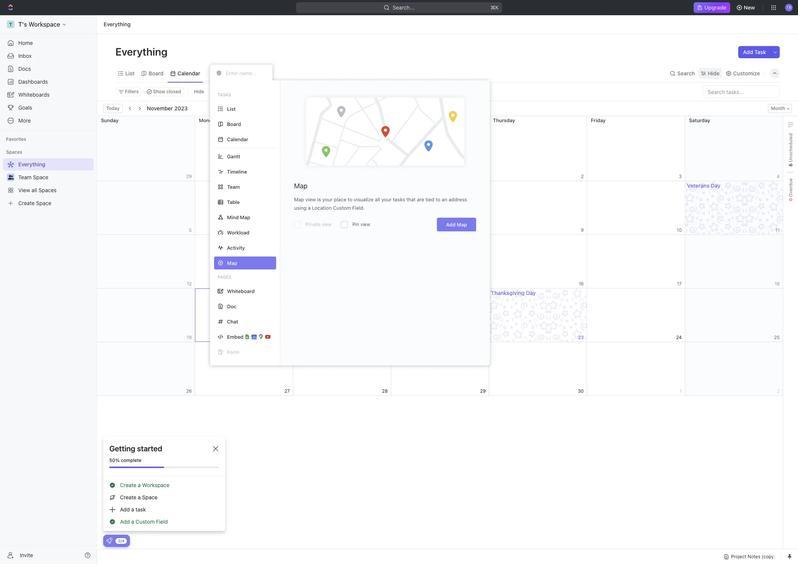 Task type: vqa. For each thing, say whether or not it's contained in the screenshot.
Tara within Tara Shultz's Workspace
no



Task type: locate. For each thing, give the bounding box(es) containing it.
list inside list link
[[125, 70, 135, 76]]

0 vertical spatial calendar
[[178, 70, 200, 76]]

whiteboard
[[227, 288, 255, 294]]

50% complete
[[109, 458, 142, 464]]

monday
[[199, 117, 218, 123]]

a
[[308, 205, 311, 211], [138, 483, 141, 489], [138, 495, 141, 501], [131, 507, 134, 513], [131, 519, 134, 526]]

workspace
[[142, 483, 170, 489]]

your right all
[[382, 197, 392, 203]]

30
[[578, 389, 584, 394]]

docs
[[18, 66, 31, 72]]

closed
[[167, 89, 181, 95]]

cell inside thanksgiving day row
[[293, 289, 391, 342]]

1 vertical spatial row
[[97, 235, 784, 289]]

view button
[[210, 64, 235, 82]]

tied
[[426, 197, 435, 203]]

row
[[97, 116, 784, 181], [97, 235, 784, 289], [97, 343, 784, 396]]

0 vertical spatial list
[[125, 70, 135, 76]]

board link
[[147, 68, 164, 79]]

chat
[[227, 319, 238, 325]]

space
[[142, 495, 158, 501]]

Enter name... field
[[225, 70, 266, 77]]

add a task
[[120, 507, 146, 513]]

0 vertical spatial everything
[[104, 21, 131, 27]]

search button
[[668, 68, 698, 79]]

add task
[[743, 49, 766, 55]]

calendar
[[178, 70, 200, 76], [227, 136, 248, 142]]

add inside button
[[743, 49, 754, 55]]

1 horizontal spatial hide
[[708, 70, 720, 76]]

0 horizontal spatial view
[[306, 197, 316, 203]]

new
[[744, 4, 755, 11]]

custom down place
[[333, 205, 351, 211]]

1 vertical spatial board
[[227, 121, 241, 127]]

list left board link
[[125, 70, 135, 76]]

view button
[[210, 68, 235, 79]]

an
[[442, 197, 448, 203]]

calendar up hide button
[[178, 70, 200, 76]]

1 horizontal spatial board
[[227, 121, 241, 127]]

private view
[[306, 222, 332, 228]]

timeline
[[227, 169, 247, 175]]

calendar link
[[176, 68, 200, 79]]

hide down calendar link in the left of the page
[[194, 89, 204, 95]]

0 horizontal spatial to
[[348, 197, 353, 203]]

customize button
[[724, 68, 763, 79]]

day for thanksgiving day
[[526, 290, 536, 297]]

0 horizontal spatial hide
[[194, 89, 204, 95]]

form
[[227, 349, 239, 355]]

23
[[578, 335, 584, 341]]

cell inside row
[[293, 235, 391, 289]]

a left task
[[131, 507, 134, 513]]

0 vertical spatial cell
[[293, 235, 391, 289]]

1 vertical spatial custom
[[136, 519, 155, 526]]

hide inside dropdown button
[[708, 70, 720, 76]]

favorites
[[6, 136, 26, 142]]

2 to from the left
[[436, 197, 441, 203]]

1 horizontal spatial list
[[227, 106, 236, 112]]

1 create from the top
[[120, 483, 136, 489]]

field.
[[352, 205, 365, 211]]

team
[[227, 184, 240, 190]]

1 to from the left
[[348, 197, 353, 203]]

2 your from the left
[[382, 197, 392, 203]]

6
[[788, 164, 794, 167]]

0 vertical spatial day
[[711, 183, 721, 189]]

1 vertical spatial list
[[227, 106, 236, 112]]

1 horizontal spatial day
[[711, 183, 721, 189]]

1 vertical spatial create
[[120, 495, 136, 501]]

board right monday
[[227, 121, 241, 127]]

field
[[156, 519, 168, 526]]

1 horizontal spatial to
[[436, 197, 441, 203]]

friday
[[591, 117, 606, 123]]

0 horizontal spatial board
[[149, 70, 164, 76]]

1 horizontal spatial view
[[322, 222, 332, 228]]

day inside 'veterans day' row
[[711, 183, 721, 189]]

27
[[285, 389, 290, 394]]

whiteboards
[[18, 91, 50, 98]]

0 vertical spatial create
[[120, 483, 136, 489]]

grid
[[97, 116, 784, 550]]

tree
[[3, 159, 94, 210]]

create up add a task
[[120, 495, 136, 501]]

0 vertical spatial board
[[149, 70, 164, 76]]

0 horizontal spatial calendar
[[178, 70, 200, 76]]

to
[[348, 197, 353, 203], [436, 197, 441, 203]]

2 horizontal spatial view
[[361, 222, 370, 228]]

tasks
[[393, 197, 405, 203]]

custom
[[333, 205, 351, 211], [136, 519, 155, 526]]

cell
[[293, 235, 391, 289], [293, 289, 391, 342]]

view inside map view is your place to visualize all your tasks that are tied to an address using a location custom field.
[[306, 197, 316, 203]]

table
[[227, 199, 240, 205]]

dashboards
[[18, 79, 48, 85]]

veterans
[[687, 183, 710, 189]]

task
[[755, 49, 766, 55]]

getting
[[109, 445, 135, 454]]

hide button
[[699, 68, 722, 79]]

create for create a space
[[120, 495, 136, 501]]

a right using
[[308, 205, 311, 211]]

calendar up gantt
[[227, 136, 248, 142]]

0 vertical spatial row
[[97, 116, 784, 181]]

dashboards link
[[3, 76, 94, 88]]

board up show
[[149, 70, 164, 76]]

1 horizontal spatial custom
[[333, 205, 351, 211]]

a up create a space
[[138, 483, 141, 489]]

day right veterans
[[711, 183, 721, 189]]

2 vertical spatial row
[[97, 343, 784, 396]]

a inside map view is your place to visualize all your tasks that are tied to an address using a location custom field.
[[308, 205, 311, 211]]

2 create from the top
[[120, 495, 136, 501]]

2 row from the top
[[97, 235, 784, 289]]

everything
[[104, 21, 131, 27], [115, 45, 170, 58]]

to right place
[[348, 197, 353, 203]]

cell for 2nd row from the bottom
[[293, 235, 391, 289]]

view right private
[[322, 222, 332, 228]]

embed
[[227, 334, 244, 340]]

add for add map
[[446, 222, 456, 228]]

1 horizontal spatial your
[[382, 197, 392, 203]]

0 horizontal spatial list
[[125, 70, 135, 76]]

hide
[[708, 70, 720, 76], [194, 89, 204, 95]]

0 vertical spatial hide
[[708, 70, 720, 76]]

board
[[149, 70, 164, 76], [227, 121, 241, 127]]

custom inside map view is your place to visualize all your tasks that are tied to an address using a location custom field.
[[333, 205, 351, 211]]

map view is your place to visualize all your tasks that are tied to an address using a location custom field.
[[294, 197, 467, 211]]

search...
[[393, 4, 415, 11]]

view
[[306, 197, 316, 203], [322, 222, 332, 228], [361, 222, 370, 228]]

view right pin
[[361, 222, 370, 228]]

onboarding checklist button element
[[106, 539, 112, 545]]

custom down task
[[136, 519, 155, 526]]

veterans day row
[[97, 181, 784, 235]]

hide button
[[191, 87, 207, 96]]

tuesday
[[297, 117, 317, 123]]

1 vertical spatial everything
[[115, 45, 170, 58]]

day right thanksgiving
[[526, 290, 536, 297]]

create
[[120, 483, 136, 489], [120, 495, 136, 501]]

a down add a task
[[131, 519, 134, 526]]

1 cell from the top
[[293, 235, 391, 289]]

goals link
[[3, 102, 94, 114]]

map inside map view is your place to visualize all your tasks that are tied to an address using a location custom field.
[[294, 197, 304, 203]]

Search tasks... text field
[[704, 86, 780, 98]]

goals
[[18, 104, 32, 111]]

1 vertical spatial hide
[[194, 89, 204, 95]]

your right is
[[323, 197, 333, 203]]

1 vertical spatial day
[[526, 290, 536, 297]]

1 horizontal spatial calendar
[[227, 136, 248, 142]]

view for private view
[[361, 222, 370, 228]]

to left an
[[436, 197, 441, 203]]

0 horizontal spatial custom
[[136, 519, 155, 526]]

started
[[137, 445, 162, 454]]

list down tasks
[[227, 106, 236, 112]]

0 horizontal spatial day
[[526, 290, 536, 297]]

hide inside button
[[194, 89, 204, 95]]

spaces
[[6, 149, 22, 155]]

map
[[294, 182, 308, 190], [294, 197, 304, 203], [240, 214, 250, 220], [457, 222, 467, 228]]

0 horizontal spatial your
[[323, 197, 333, 203]]

favorites button
[[3, 135, 29, 144]]

day inside thanksgiving day row
[[526, 290, 536, 297]]

list
[[125, 70, 135, 76], [227, 106, 236, 112]]

day for veterans day
[[711, 183, 721, 189]]

whiteboards link
[[3, 89, 94, 101]]

3 row from the top
[[97, 343, 784, 396]]

create up create a space
[[120, 483, 136, 489]]

add for add a custom field
[[120, 519, 130, 526]]

create a workspace
[[120, 483, 170, 489]]

sidebar navigation
[[0, 15, 97, 565]]

hide right search
[[708, 70, 720, 76]]

view for map
[[306, 197, 316, 203]]

your
[[323, 197, 333, 203], [382, 197, 392, 203]]

a left space
[[138, 495, 141, 501]]

show closed button
[[144, 87, 185, 96]]

2 cell from the top
[[293, 289, 391, 342]]

are
[[417, 197, 424, 203]]

view left is
[[306, 197, 316, 203]]

0 vertical spatial custom
[[333, 205, 351, 211]]

1 vertical spatial cell
[[293, 289, 391, 342]]

1 vertical spatial calendar
[[227, 136, 248, 142]]



Task type: describe. For each thing, give the bounding box(es) containing it.
26
[[186, 389, 192, 394]]

complete
[[121, 458, 142, 464]]

view
[[220, 70, 232, 76]]

create for create a workspace
[[120, 483, 136, 489]]

row containing 26
[[97, 343, 784, 396]]

mind map
[[227, 214, 250, 220]]

a for custom
[[131, 519, 134, 526]]

onboarding checklist button image
[[106, 539, 112, 545]]

25
[[775, 335, 780, 341]]

sunday
[[101, 117, 119, 123]]

everything inside "link"
[[104, 21, 131, 27]]

add task button
[[739, 46, 771, 58]]

pin view
[[353, 222, 370, 228]]

tree inside sidebar navigation
[[3, 159, 94, 210]]

a for space
[[138, 495, 141, 501]]

mind
[[227, 214, 239, 220]]

home link
[[3, 37, 94, 49]]

search
[[678, 70, 695, 76]]

add for add a task
[[120, 507, 130, 513]]

upgrade link
[[694, 2, 731, 13]]

pin
[[353, 222, 359, 228]]

using
[[294, 205, 307, 211]]

thursday
[[493, 117, 515, 123]]

docs link
[[3, 63, 94, 75]]

is
[[317, 197, 321, 203]]

thanksgiving day row
[[97, 289, 784, 343]]

today
[[106, 106, 120, 111]]

gantt
[[227, 153, 240, 160]]

private
[[306, 222, 321, 228]]

29
[[480, 389, 486, 394]]

visualize
[[354, 197, 374, 203]]

a for task
[[131, 507, 134, 513]]

place
[[334, 197, 347, 203]]

28
[[382, 389, 388, 394]]

1 your from the left
[[323, 197, 333, 203]]

upgrade
[[705, 4, 727, 11]]

list link
[[124, 68, 135, 79]]

overdue
[[788, 179, 794, 199]]

cell for thanksgiving day row
[[293, 289, 391, 342]]

add map
[[446, 222, 467, 228]]

1 row from the top
[[97, 116, 784, 181]]

location
[[312, 205, 332, 211]]

veterans day
[[687, 183, 721, 189]]

saturday
[[689, 117, 711, 123]]

show
[[153, 89, 165, 95]]

0
[[788, 199, 794, 202]]

that
[[407, 197, 416, 203]]

close image
[[213, 447, 218, 452]]

add a custom field
[[120, 519, 168, 526]]

inbox
[[18, 53, 32, 59]]

unscheduled
[[788, 133, 794, 164]]

20
[[284, 335, 290, 341]]

today button
[[103, 104, 123, 113]]

thanksgiving day
[[491, 290, 536, 297]]

customize
[[734, 70, 760, 76]]

inbox link
[[3, 50, 94, 62]]

add for add task
[[743, 49, 754, 55]]

everything link
[[102, 20, 133, 29]]

50%
[[109, 458, 120, 464]]

tasks
[[218, 92, 231, 97]]

all
[[375, 197, 380, 203]]

a for workspace
[[138, 483, 141, 489]]

doc
[[227, 304, 237, 310]]

wednesday
[[395, 117, 423, 123]]

thanksgiving
[[491, 290, 525, 297]]

getting started
[[109, 445, 162, 454]]

pages
[[218, 275, 231, 280]]

create a space
[[120, 495, 158, 501]]

24
[[676, 335, 682, 341]]

invite
[[20, 552, 33, 559]]

grid containing veterans day
[[97, 116, 784, 550]]

new button
[[734, 2, 760, 14]]

2/4
[[118, 539, 124, 544]]

⌘k
[[491, 4, 499, 11]]

workload
[[227, 230, 250, 236]]

home
[[18, 40, 33, 46]]

show closed
[[153, 89, 181, 95]]



